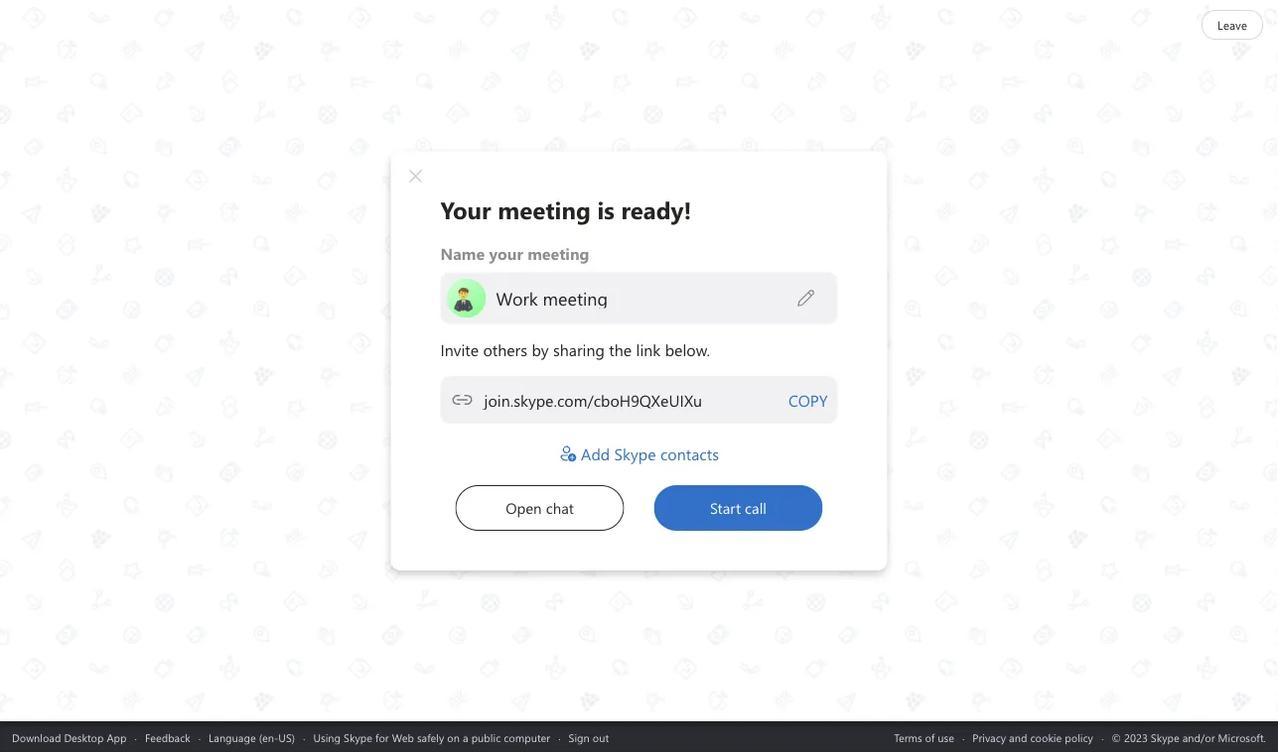 Task type: describe. For each thing, give the bounding box(es) containing it.
and
[[1009, 731, 1027, 745]]

us)
[[278, 731, 295, 745]]

app
[[107, 731, 127, 745]]

(en-
[[259, 731, 278, 745]]

out
[[593, 731, 609, 745]]

download desktop app
[[12, 731, 127, 745]]

skype
[[344, 731, 372, 745]]

language (en-us) link
[[209, 731, 295, 745]]

using
[[313, 731, 341, 745]]

of
[[925, 731, 935, 745]]

using skype for web safely on a public computer link
[[313, 731, 550, 745]]

terms of use link
[[894, 731, 954, 745]]

policy
[[1065, 731, 1094, 745]]

feedback
[[145, 731, 190, 745]]

use
[[938, 731, 954, 745]]

privacy and cookie policy link
[[973, 731, 1094, 745]]

privacy
[[973, 731, 1006, 745]]

language (en-us)
[[209, 731, 295, 745]]

download
[[12, 731, 61, 745]]

sign out
[[569, 731, 609, 745]]



Task type: locate. For each thing, give the bounding box(es) containing it.
terms of use
[[894, 731, 954, 745]]

for
[[375, 731, 389, 745]]

public
[[471, 731, 501, 745]]

feedback link
[[145, 731, 190, 745]]

web
[[392, 731, 414, 745]]

using skype for web safely on a public computer
[[313, 731, 550, 745]]

on
[[447, 731, 460, 745]]

language
[[209, 731, 256, 745]]

cookie
[[1030, 731, 1062, 745]]

safely
[[417, 731, 444, 745]]

privacy and cookie policy
[[973, 731, 1094, 745]]

sign
[[569, 731, 590, 745]]

download desktop app link
[[12, 731, 127, 745]]

Type a meeting name (optional) text field
[[495, 286, 796, 309]]

a
[[463, 731, 468, 745]]

terms
[[894, 731, 922, 745]]

computer
[[504, 731, 550, 745]]

sign out link
[[569, 731, 609, 745]]

desktop
[[64, 731, 104, 745]]



